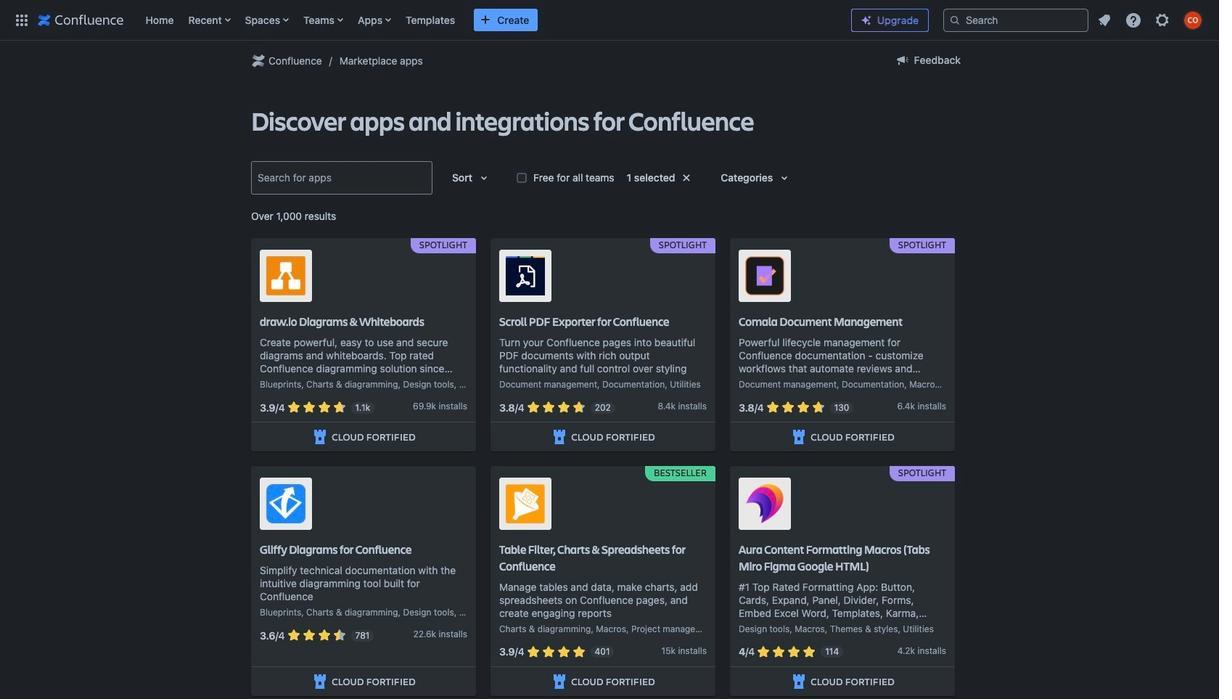 Task type: locate. For each thing, give the bounding box(es) containing it.
scroll pdf exporter for confluence image
[[506, 257, 545, 296]]

cloud fortified app badge image for comala document management image
[[791, 429, 808, 446]]

None search field
[[944, 8, 1089, 32]]

confluence image
[[38, 11, 124, 29], [38, 11, 124, 29]]

aura content formatting macros (tabs miro figma google html) image
[[746, 484, 785, 524]]

1 horizontal spatial list
[[1092, 7, 1211, 33]]

table filter, charts & spreadsheets for confluence image
[[506, 484, 545, 524]]

1 cloud fortified app badge image from the top
[[791, 429, 808, 446]]

global element
[[9, 0, 840, 40]]

cloud fortified app badge image
[[312, 429, 329, 446], [551, 429, 569, 446], [312, 673, 329, 690], [551, 673, 569, 690]]

1 vertical spatial cloud fortified app badge image
[[791, 673, 808, 690]]

remove selected image
[[678, 169, 696, 187]]

cloud fortified app badge image
[[791, 429, 808, 446], [791, 673, 808, 690]]

search image
[[950, 14, 961, 26]]

help icon image
[[1125, 11, 1143, 29]]

banner
[[0, 0, 1220, 44]]

0 vertical spatial cloud fortified app badge image
[[791, 429, 808, 446]]

context icon image
[[250, 52, 267, 70], [250, 52, 267, 70]]

2 cloud fortified app badge image from the top
[[791, 673, 808, 690]]

0 horizontal spatial list
[[138, 0, 840, 40]]

notification icon image
[[1096, 11, 1114, 29]]

list
[[138, 0, 840, 40], [1092, 7, 1211, 33]]



Task type: describe. For each thing, give the bounding box(es) containing it.
list for appswitcher icon
[[138, 0, 840, 40]]

gliffy diagrams for confluence image
[[266, 484, 306, 524]]

cloud fortified app badge image for scroll pdf exporter for confluence image
[[551, 429, 569, 446]]

premium image
[[861, 15, 873, 26]]

Search for apps field
[[253, 165, 431, 191]]

list for premium image
[[1092, 7, 1211, 33]]

cloud fortified app badge image for "table filter, charts & spreadsheets for confluence" image
[[551, 673, 569, 690]]

comala document management image
[[746, 257, 785, 296]]

draw.io diagrams & whiteboards image
[[266, 257, 306, 296]]

settings icon image
[[1154, 11, 1172, 29]]

cloud fortified app badge image for aura content formatting macros (tabs miro figma google html) image
[[791, 673, 808, 690]]

cloud fortified app badge image for the draw.io diagrams & whiteboards image on the left top of the page
[[312, 429, 329, 446]]

Search field
[[944, 8, 1089, 32]]

appswitcher icon image
[[13, 11, 30, 29]]



Task type: vqa. For each thing, say whether or not it's contained in the screenshot.
Further Configuration
no



